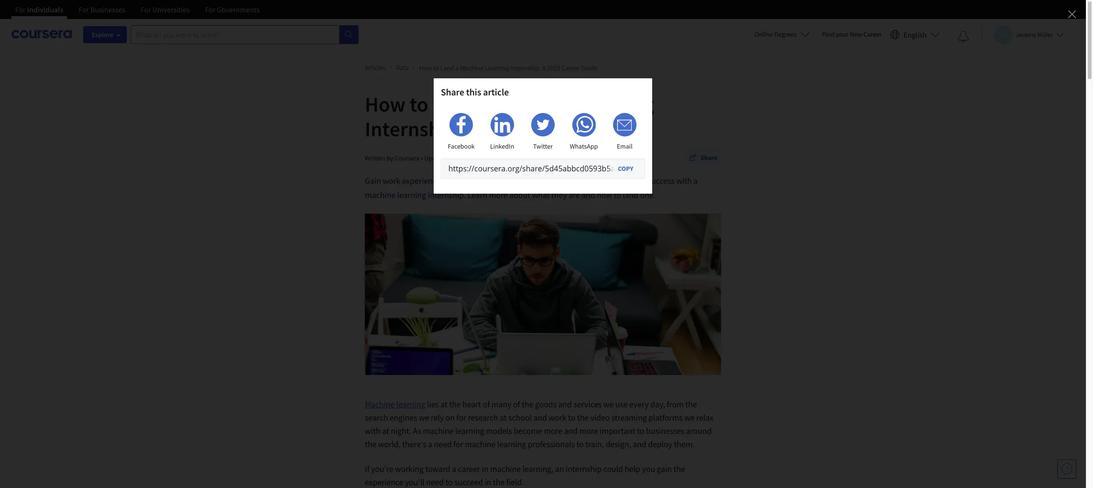 Task type: describe. For each thing, give the bounding box(es) containing it.
coursera image
[[11, 27, 72, 42]]

1 horizontal spatial we
[[604, 399, 614, 410]]

a inside "navigation"
[[456, 63, 459, 72]]

could
[[604, 464, 623, 475]]

search
[[365, 413, 388, 423]]

the up the school
[[522, 399, 534, 410]]

design,
[[606, 439, 631, 450]]

to down 'streaming'
[[637, 426, 645, 437]]

as
[[413, 426, 422, 437]]

learning inside gain work experience, expand your professional network, and set yourself up for success with a machine learning internship. learn more about what they are and how to land one.
[[397, 190, 426, 201]]

by
[[387, 154, 394, 162]]

1 vertical spatial for
[[457, 413, 467, 423]]

businesses
[[91, 5, 125, 14]]

network,
[[535, 175, 567, 186]]

machine inside breadcrumbs "navigation"
[[460, 63, 484, 72]]

businesses
[[646, 426, 685, 437]]

an
[[555, 464, 564, 475]]

universities
[[153, 5, 190, 14]]

many
[[492, 399, 512, 410]]

them.
[[674, 439, 695, 450]]

and up professionals
[[564, 426, 578, 437]]

to inside "how to land a machine learning internship: a 2023 career guide"
[[410, 91, 428, 117]]

more inside gain work experience, expand your professional network, and set yourself up for success with a machine learning internship. learn more about what they are and how to land one.
[[489, 190, 508, 201]]

find your new career link
[[818, 29, 887, 40]]

whatsapp
[[570, 142, 598, 151]]

around
[[687, 426, 712, 437]]

this
[[466, 86, 482, 98]]

you'll
[[405, 477, 425, 488]]

email
[[617, 142, 633, 151]]

machine inside gain work experience, expand your professional network, and set yourself up for success with a machine learning internship. learn more about what they are and how to land one.
[[365, 190, 396, 201]]

machine inside "how to land a machine learning internship: a 2023 career guide"
[[496, 91, 571, 117]]

machine inside if you're working toward a career in machine learning, an internship could help you gain the experience you'll need to succeed in the field.
[[490, 464, 521, 475]]

to down "services" on the right of the page
[[568, 413, 576, 423]]

one.
[[640, 190, 656, 201]]

share with linkedin image
[[490, 113, 515, 137]]

governments
[[217, 5, 260, 14]]

banner navigation
[[8, 0, 267, 26]]

data
[[396, 63, 409, 72]]

oct
[[458, 154, 468, 162]]

written by coursera • updated on oct 29, 2023
[[365, 154, 492, 162]]

learning inside breadcrumbs "navigation"
[[485, 63, 510, 72]]

1 of from the left
[[483, 399, 490, 410]]

machine down the models
[[465, 439, 496, 450]]

services
[[574, 399, 602, 410]]

none text field inside full screen modal dialog
[[441, 159, 645, 179]]

learning,
[[523, 464, 554, 475]]

articles link
[[365, 63, 392, 73]]

for governments
[[205, 5, 260, 14]]

deploy
[[648, 439, 673, 450]]

•
[[421, 154, 423, 162]]

2 horizontal spatial at
[[500, 413, 507, 423]]

how inside breadcrumbs "navigation"
[[419, 63, 432, 72]]

1 vertical spatial how to land a machine learning internship: a 2023 career guide
[[365, 91, 654, 142]]

your inside gain work experience, expand your professional network, and set yourself up for success with a machine learning internship. learn more about what they are and how to land one.
[[472, 175, 488, 186]]

a inside if you're working toward a career in machine learning, an internship could help you gain the experience you'll need to succeed in the field.
[[452, 464, 457, 475]]

are
[[569, 190, 580, 201]]

experience,
[[402, 175, 443, 186]]

2 horizontal spatial we
[[685, 413, 695, 423]]

show notifications image
[[958, 31, 970, 42]]

set
[[584, 175, 594, 186]]

to left train,
[[577, 439, 584, 450]]

if
[[365, 464, 370, 475]]

copy
[[618, 164, 634, 173]]

succeed
[[455, 477, 483, 488]]

and right goods
[[559, 399, 572, 410]]

world,
[[378, 439, 401, 450]]

the down "services" on the right of the page
[[577, 413, 589, 423]]

2023 inside breadcrumbs "navigation"
[[547, 63, 561, 72]]

written
[[365, 154, 385, 162]]

gain work experience, expand your professional network, and set yourself up for success with a machine learning internship. learn more about what they are and how to land one.
[[365, 175, 698, 201]]

a inside "how to land a machine learning internship: a 2023 career guide"
[[481, 91, 492, 117]]

professional
[[490, 175, 533, 186]]

engines
[[390, 413, 417, 423]]

share for share
[[701, 154, 718, 162]]

to inside breadcrumbs "navigation"
[[433, 63, 439, 72]]

a inside lies at the heart of many of the goods and services we use every day, from the search engines we rely on for research at school and work to the video streaming platforms we relax with at night. as machine learning models become more and more important to businesses around the world, there's a need for machine learning professionals to train, design, and deploy them.
[[428, 439, 433, 450]]

if you're working toward a career in machine learning, an internship could help you gain the experience you'll need to succeed in the field.
[[365, 464, 686, 488]]

learning up engines at bottom
[[396, 399, 425, 410]]

for universities
[[141, 5, 190, 14]]

for for individuals
[[15, 5, 26, 14]]

find your new career
[[823, 30, 882, 38]]

up
[[626, 175, 635, 186]]

platforms
[[649, 413, 683, 423]]

experience
[[365, 477, 404, 488]]

the right 'from' at the bottom right of page
[[686, 399, 697, 410]]

guide inside "how to land a machine learning internship: a 2023 career guide"
[[593, 116, 646, 142]]

article
[[483, 86, 509, 98]]

field.
[[507, 477, 524, 488]]

2 horizontal spatial more
[[580, 426, 598, 437]]

land inside breadcrumbs "navigation"
[[441, 63, 454, 72]]

new
[[850, 30, 863, 38]]

work inside lies at the heart of many of the goods and services we use every day, from the search engines we rely on for research at school and work to the video streaming platforms we relax with at night. as machine learning models become more and more important to businesses around the world, there's a need for machine learning professionals to train, design, and deploy them.
[[549, 413, 567, 423]]

about
[[510, 190, 531, 201]]

a inside "navigation"
[[542, 63, 546, 72]]

a inside gain work experience, expand your professional network, and set yourself up for success with a machine learning internship. learn more about what they are and how to land one.
[[694, 175, 698, 186]]

rely
[[431, 413, 444, 423]]

guide inside breadcrumbs "navigation"
[[582, 63, 598, 72]]

success
[[648, 175, 675, 186]]

they
[[552, 190, 567, 201]]

a inside "how to land a machine learning internship: a 2023 career guide"
[[467, 116, 479, 142]]

lies
[[427, 399, 439, 410]]

machine learning
[[365, 399, 425, 410]]

share with twitter image
[[531, 113, 555, 137]]

there's
[[402, 439, 427, 450]]

0 vertical spatial at
[[441, 399, 448, 410]]

for for governments
[[205, 5, 216, 14]]

become
[[514, 426, 542, 437]]

goods
[[535, 399, 557, 410]]

learning down the research at the left bottom of page
[[455, 426, 484, 437]]

lies at the heart of many of the goods and services we use every day, from the search engines we rely on for research at school and work to the video streaming platforms we relax with at night. as machine learning models become more and more important to businesses around the world, there's a need for machine learning professionals to train, design, and deploy them.
[[365, 399, 714, 450]]

coursera
[[395, 154, 420, 162]]

and left deploy
[[633, 439, 647, 450]]

career
[[458, 464, 480, 475]]

breadcrumbs navigation
[[363, 60, 723, 75]]

day,
[[651, 399, 665, 410]]

english
[[904, 30, 927, 39]]

you
[[642, 464, 656, 475]]

land inside "how to land a machine learning internship: a 2023 career guide"
[[433, 91, 477, 117]]



Task type: locate. For each thing, give the bounding box(es) containing it.
the left the heart
[[449, 399, 461, 410]]

learn
[[468, 190, 488, 201]]

0 vertical spatial a
[[542, 63, 546, 72]]

what
[[532, 190, 550, 201]]

how to land a machine learning internship: a 2023 career guide
[[419, 63, 598, 72], [365, 91, 654, 142]]

1 horizontal spatial at
[[441, 399, 448, 410]]

to
[[433, 63, 439, 72], [410, 91, 428, 117], [614, 190, 621, 201], [568, 413, 576, 423], [637, 426, 645, 437], [577, 439, 584, 450], [446, 477, 453, 488]]

0 vertical spatial in
[[482, 464, 489, 475]]

1 horizontal spatial machine
[[460, 63, 484, 72]]

work right "gain"
[[383, 175, 401, 186]]

2 of from the left
[[513, 399, 520, 410]]

how inside "how to land a machine learning internship: a 2023 career guide"
[[365, 91, 406, 117]]

gain
[[365, 175, 381, 186]]

to inside if you're working toward a career in machine learning, an internship could help you gain the experience you'll need to succeed in the field.
[[446, 477, 453, 488]]

1 horizontal spatial of
[[513, 399, 520, 410]]

0 vertical spatial internship:
[[511, 63, 541, 72]]

1 vertical spatial share
[[701, 154, 718, 162]]

machine up search
[[365, 399, 395, 410]]

learning
[[397, 190, 426, 201], [396, 399, 425, 410], [455, 426, 484, 437], [497, 439, 526, 450]]

and left set at the top right
[[568, 175, 582, 186]]

internship: inside breadcrumbs "navigation"
[[511, 63, 541, 72]]

a right success
[[694, 175, 698, 186]]

3 for from the left
[[141, 5, 151, 14]]

1 horizontal spatial internship:
[[511, 63, 541, 72]]

share with email image
[[613, 113, 637, 137]]

english button
[[887, 19, 944, 50]]

articles
[[365, 63, 386, 72]]

for left the 'universities'
[[141, 5, 151, 14]]

learning up article
[[485, 63, 510, 72]]

1 horizontal spatial share
[[701, 154, 718, 162]]

learning up "email"
[[576, 91, 654, 117]]

guide
[[582, 63, 598, 72], [593, 116, 646, 142]]

of up the research at the left bottom of page
[[483, 399, 490, 410]]

1 horizontal spatial how
[[419, 63, 432, 72]]

work
[[383, 175, 401, 186], [549, 413, 567, 423]]

1 vertical spatial work
[[549, 413, 567, 423]]

machine down the rely
[[423, 426, 454, 437]]

0 horizontal spatial more
[[489, 190, 508, 201]]

0 vertical spatial for
[[637, 175, 647, 186]]

0 vertical spatial share
[[441, 86, 465, 98]]

with down search
[[365, 426, 381, 437]]

more up professionals
[[544, 426, 563, 437]]

work down goods
[[549, 413, 567, 423]]

0 vertical spatial machine
[[460, 63, 484, 72]]

0 vertical spatial land
[[441, 63, 454, 72]]

1 vertical spatial in
[[485, 477, 492, 488]]

0 horizontal spatial machine
[[365, 399, 395, 410]]

important
[[600, 426, 636, 437]]

internship: inside "how to land a machine learning internship: a 2023 career guide"
[[365, 116, 463, 142]]

0 horizontal spatial at
[[382, 426, 389, 437]]

1 vertical spatial learning
[[576, 91, 654, 117]]

for for businesses
[[79, 5, 89, 14]]

land
[[623, 190, 639, 201]]

and right are
[[582, 190, 595, 201]]

0 vertical spatial work
[[383, 175, 401, 186]]

close image
[[1067, 8, 1079, 20]]

machine
[[460, 63, 484, 72], [496, 91, 571, 117], [365, 399, 395, 410]]

1 vertical spatial guide
[[593, 116, 646, 142]]

land
[[441, 63, 454, 72], [433, 91, 477, 117]]

learning down experience,
[[397, 190, 426, 201]]

we left "relax"
[[685, 413, 695, 423]]

internship.
[[428, 190, 466, 201]]

to right how
[[614, 190, 621, 201]]

share with whatsapp image
[[572, 113, 596, 137]]

machine down "gain"
[[365, 190, 396, 201]]

find
[[823, 30, 835, 38]]

relax
[[697, 413, 714, 423]]

share with facebook image
[[450, 113, 473, 137]]

and down goods
[[534, 413, 547, 423]]

to down data link
[[410, 91, 428, 117]]

machine up this
[[460, 63, 484, 72]]

for down the heart
[[457, 413, 467, 423]]

a right there's
[[428, 439, 433, 450]]

0 vertical spatial learning
[[485, 63, 510, 72]]

research
[[468, 413, 498, 423]]

how
[[597, 190, 612, 201]]

with inside gain work experience, expand your professional network, and set yourself up for success with a machine learning internship. learn more about what they are and how to land one.
[[677, 175, 692, 186]]

0 vertical spatial guide
[[582, 63, 598, 72]]

1 vertical spatial how
[[365, 91, 406, 117]]

need inside if you're working toward a career in machine learning, an internship could help you gain the experience you'll need to succeed in the field.
[[426, 477, 444, 488]]

a left the career
[[452, 464, 457, 475]]

1 vertical spatial need
[[426, 477, 444, 488]]

1 vertical spatial with
[[365, 426, 381, 437]]

yourself
[[596, 175, 624, 186]]

models
[[486, 426, 512, 437]]

twitter
[[533, 142, 553, 151]]

for businesses
[[79, 5, 125, 14]]

a up share this article
[[456, 63, 459, 72]]

for left governments
[[205, 5, 216, 14]]

the right gain
[[674, 464, 686, 475]]

the
[[449, 399, 461, 410], [522, 399, 534, 410], [686, 399, 697, 410], [577, 413, 589, 423], [365, 439, 377, 450], [674, 464, 686, 475], [493, 477, 505, 488]]

career
[[864, 30, 882, 38], [562, 63, 580, 72], [530, 116, 589, 142]]

0 vertical spatial how to land a machine learning internship: a 2023 career guide
[[419, 63, 598, 72]]

None text field
[[441, 159, 645, 179]]

1 vertical spatial land
[[433, 91, 477, 117]]

your right the find
[[836, 30, 849, 38]]

on inside lies at the heart of many of the goods and services we use every day, from the search engines we rely on for research at school and work to the video streaming platforms we relax with at night. as machine learning models become more and more important to businesses around the world, there's a need for machine learning professionals to train, design, and deploy them.
[[446, 413, 455, 423]]

in right the career
[[482, 464, 489, 475]]

2 vertical spatial machine
[[365, 399, 395, 410]]

how right data link
[[419, 63, 432, 72]]

1 vertical spatial 2023
[[483, 116, 526, 142]]

we left use
[[604, 399, 614, 410]]

1 vertical spatial machine
[[496, 91, 571, 117]]

need up toward
[[434, 439, 452, 450]]

2023 inside "how to land a machine learning internship: a 2023 career guide"
[[483, 116, 526, 142]]

the left field.
[[493, 477, 505, 488]]

help center image
[[1062, 464, 1073, 475]]

the left world,
[[365, 439, 377, 450]]

0 vertical spatial on
[[450, 154, 457, 162]]

a right share with facebook 'image'
[[481, 91, 492, 117]]

learning down the models
[[497, 439, 526, 450]]

1 horizontal spatial learning
[[576, 91, 654, 117]]

copy button
[[607, 160, 645, 177]]

0 horizontal spatial work
[[383, 175, 401, 186]]

2 vertical spatial 2023
[[479, 154, 492, 162]]

2 for from the left
[[79, 5, 89, 14]]

for for universities
[[141, 5, 151, 14]]

professionals
[[528, 439, 575, 450]]

video
[[591, 413, 610, 423]]

toward
[[426, 464, 451, 475]]

0 vertical spatial career
[[864, 30, 882, 38]]

how
[[419, 63, 432, 72], [365, 91, 406, 117]]

more
[[489, 190, 508, 201], [544, 426, 563, 437], [580, 426, 598, 437]]

of up the school
[[513, 399, 520, 410]]

every
[[630, 399, 649, 410]]

a
[[542, 63, 546, 72], [467, 116, 479, 142]]

night.
[[391, 426, 412, 437]]

dialog
[[0, 0, 1087, 489]]

in right succeed
[[485, 477, 492, 488]]

a
[[456, 63, 459, 72], [481, 91, 492, 117], [694, 175, 698, 186], [428, 439, 433, 450], [452, 464, 457, 475]]

1 horizontal spatial your
[[836, 30, 849, 38]]

to right data link
[[433, 63, 439, 72]]

1 horizontal spatial work
[[549, 413, 567, 423]]

streaming
[[612, 413, 647, 423]]

for inside gain work experience, expand your professional network, and set yourself up for success with a machine learning internship. learn more about what they are and how to land one.
[[637, 175, 647, 186]]

share button
[[686, 149, 722, 166], [686, 149, 722, 166]]

[featured image] a machine learning intern wearing glasses and a grey hoodie sits in front of a laptop. image
[[365, 214, 722, 375]]

at up world,
[[382, 426, 389, 437]]

individuals
[[27, 5, 63, 14]]

1 horizontal spatial with
[[677, 175, 692, 186]]

0 vertical spatial with
[[677, 175, 692, 186]]

machine learning link
[[365, 399, 425, 410]]

of
[[483, 399, 490, 410], [513, 399, 520, 410]]

need inside lies at the heart of many of the goods and services we use every day, from the search engines we rely on for research at school and work to the video streaming platforms we relax with at night. as machine learning models become more and more important to businesses around the world, there's a need for machine learning professionals to train, design, and deploy them.
[[434, 439, 452, 450]]

1 horizontal spatial a
[[542, 63, 546, 72]]

internship
[[566, 464, 602, 475]]

need
[[434, 439, 452, 450], [426, 477, 444, 488]]

machine down breadcrumbs "navigation"
[[496, 91, 571, 117]]

linkedin
[[490, 142, 514, 151]]

land up share this article
[[441, 63, 454, 72]]

1 vertical spatial a
[[467, 116, 479, 142]]

school
[[509, 413, 532, 423]]

share inside full screen modal dialog
[[441, 86, 465, 98]]

for left businesses
[[79, 5, 89, 14]]

full screen modal dialog
[[0, 0, 1087, 489]]

facebook
[[448, 142, 475, 151]]

data link
[[396, 63, 416, 73]]

share for share this article
[[441, 86, 465, 98]]

with right success
[[677, 175, 692, 186]]

0 vertical spatial how
[[419, 63, 432, 72]]

heart
[[463, 399, 481, 410]]

1 vertical spatial at
[[500, 413, 507, 423]]

expand
[[445, 175, 471, 186]]

with inside lies at the heart of many of the goods and services we use every day, from the search engines we rely on for research at school and work to the video streaming platforms we relax with at night. as machine learning models become more and more important to businesses around the world, there's a need for machine learning professionals to train, design, and deploy them.
[[365, 426, 381, 437]]

on right the rely
[[446, 413, 455, 423]]

0 horizontal spatial a
[[467, 116, 479, 142]]

help
[[625, 464, 641, 475]]

career inside "how to land a machine learning internship: a 2023 career guide"
[[530, 116, 589, 142]]

2 vertical spatial career
[[530, 116, 589, 142]]

1 horizontal spatial more
[[544, 426, 563, 437]]

train,
[[586, 439, 604, 450]]

for
[[15, 5, 26, 14], [79, 5, 89, 14], [141, 5, 151, 14], [205, 5, 216, 14]]

0 horizontal spatial internship:
[[365, 116, 463, 142]]

for
[[637, 175, 647, 186], [457, 413, 467, 423], [454, 439, 463, 450]]

0 horizontal spatial learning
[[485, 63, 510, 72]]

in
[[482, 464, 489, 475], [485, 477, 492, 488]]

on left oct at top
[[450, 154, 457, 162]]

need down toward
[[426, 477, 444, 488]]

1 vertical spatial your
[[472, 175, 488, 186]]

at right lies
[[441, 399, 448, 410]]

0 horizontal spatial with
[[365, 426, 381, 437]]

learning inside "how to land a machine learning internship: a 2023 career guide"
[[576, 91, 654, 117]]

0 horizontal spatial your
[[472, 175, 488, 186]]

at
[[441, 399, 448, 410], [500, 413, 507, 423], [382, 426, 389, 437]]

your up learn
[[472, 175, 488, 186]]

for right up
[[637, 175, 647, 186]]

work inside gain work experience, expand your professional network, and set yourself up for success with a machine learning internship. learn more about what they are and how to land one.
[[383, 175, 401, 186]]

gain
[[657, 464, 672, 475]]

how to land a machine learning internship: a 2023 career guide inside breadcrumbs "navigation"
[[419, 63, 598, 72]]

working
[[395, 464, 424, 475]]

2 horizontal spatial machine
[[496, 91, 571, 117]]

at down many
[[500, 413, 507, 423]]

we left the rely
[[419, 413, 429, 423]]

for up the career
[[454, 439, 463, 450]]

land up facebook
[[433, 91, 477, 117]]

1 vertical spatial career
[[562, 63, 580, 72]]

for left individuals
[[15, 5, 26, 14]]

2 vertical spatial for
[[454, 439, 463, 450]]

more down professional
[[489, 190, 508, 201]]

for individuals
[[15, 5, 63, 14]]

0 horizontal spatial we
[[419, 413, 429, 423]]

how down articles link
[[365, 91, 406, 117]]

4 for from the left
[[205, 5, 216, 14]]

machine
[[365, 190, 396, 201], [423, 426, 454, 437], [465, 439, 496, 450], [490, 464, 521, 475]]

1 for from the left
[[15, 5, 26, 14]]

machine up field.
[[490, 464, 521, 475]]

0 vertical spatial your
[[836, 30, 849, 38]]

0 horizontal spatial share
[[441, 86, 465, 98]]

your
[[836, 30, 849, 38], [472, 175, 488, 186]]

1 vertical spatial on
[[446, 413, 455, 423]]

2 vertical spatial at
[[382, 426, 389, 437]]

share this article
[[441, 86, 509, 98]]

from
[[667, 399, 684, 410]]

career inside breadcrumbs "navigation"
[[562, 63, 580, 72]]

your inside find your new career link
[[836, 30, 849, 38]]

29,
[[469, 154, 478, 162]]

None search field
[[131, 25, 359, 44]]

more up train,
[[580, 426, 598, 437]]

0 horizontal spatial of
[[483, 399, 490, 410]]

0 vertical spatial 2023
[[547, 63, 561, 72]]

to inside gain work experience, expand your professional network, and set yourself up for success with a machine learning internship. learn more about what they are and how to land one.
[[614, 190, 621, 201]]

0 vertical spatial need
[[434, 439, 452, 450]]

1 vertical spatial internship:
[[365, 116, 463, 142]]

to down toward
[[446, 477, 453, 488]]

0 horizontal spatial how
[[365, 91, 406, 117]]

on
[[450, 154, 457, 162], [446, 413, 455, 423]]



Task type: vqa. For each thing, say whether or not it's contained in the screenshot.
the left specialist,
no



